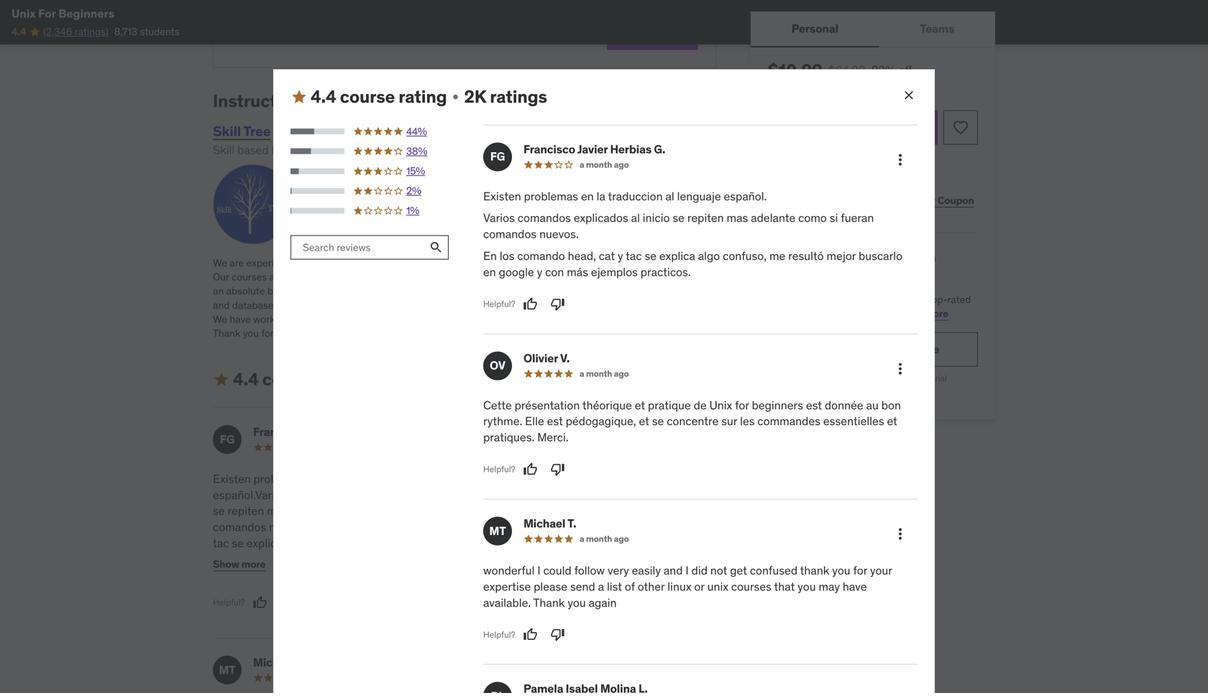 Task type: vqa. For each thing, say whether or not it's contained in the screenshot.
the Calculator(App)
no



Task type: describe. For each thing, give the bounding box(es) containing it.
try personal plan for free link
[[768, 333, 978, 367]]

$64.99
[[828, 63, 866, 78]]

rated
[[948, 293, 971, 306]]

apply coupon
[[909, 194, 974, 207]]

and down from
[[491, 285, 508, 298]]

plus
[[841, 293, 860, 306]]

0 vertical spatial will
[[442, 271, 457, 284]]

wonderful  i could follow very easily and i did not get confused  thank you for your expertise please send a list of other linux or unix courses that you may have available.  thank you again
[[483, 564, 892, 611]]

más inside existen problemas en la traduccion al lenguaje español. varios comandos explicados al inicio se repiten mas adelante como si fueran comandos nuevos. en los comando head, cat y tac se explica algo confuso, me resultó mejor buscarlo en google y con más ejemplos practicos.
[[567, 265, 588, 280]]

ago for javier
[[614, 159, 629, 170]]

0 vertical spatial v.
[[560, 351, 570, 366]]

reviews
[[356, 187, 393, 200]]

absolute
[[226, 285, 265, 298]]

1%
[[406, 204, 419, 217]]

javier for cette présentation théorique et pratique de unix for beginners est donnée au bon rythme. elle est pédogagique, et se concentre sur les commandes essentielles et pratiques. merci.
[[307, 425, 337, 440]]

pleasant.
[[514, 327, 555, 340]]

off
[[899, 63, 912, 78]]

44%
[[406, 125, 427, 138]]

of inside we are experienced company that provides quality video based training . our courses are easy to follow and understand and will take you from an absolute beginner with no technical skills to being efficient and confident with various technical skill like sql and databases. we have worked with companies of various sizes and provided consultancy services at various levels. thank you for learning with us and we hope your experience will be pleasant.
[[362, 313, 371, 326]]

0 horizontal spatial michael t.
[[253, 656, 306, 671]]

companies
[[310, 313, 359, 326]]

follow inside wonderful  i could follow very easily and i did not get confused  thank you for your expertise please send a list of other linux or unix courses that you may have available.  thank you again
[[574, 564, 605, 579]]

varios comandos explicados al inicio se repiten mas adelante como si fueran comandos nuevos.
[[213, 488, 442, 535]]

skill tree image
[[213, 164, 293, 245]]

4.2 instructor rating
[[328, 168, 420, 181]]

pamela isabel molina l.
[[516, 656, 641, 671]]

for inside we are experienced company that provides quality video based training . our courses are easy to follow and understand and will take you from an absolute beginner with no technical skills to being efficient and confident with various technical skill like sql and databases. we have worked with companies of various sizes and provided consultancy services at various levels. thank you for learning with us and we hope your experience will be pleasant.
[[261, 327, 274, 340]]

free
[[918, 342, 939, 357]]

essentielles for mt
[[542, 520, 603, 535]]

confident
[[510, 285, 553, 298]]

0 horizontal spatial unix
[[12, 6, 36, 21]]

and right us at the left of the page
[[349, 327, 366, 340]]

ago for v.
[[614, 368, 629, 380]]

varios inside existen problemas en la traduccion al lenguaje español. varios comandos explicados al inicio se repiten mas adelante como si fueran comandos nuevos. en los comando head, cat y tac se explica algo confuso, me resultó mejor buscarlo en google y con más ejemplos practicos.
[[483, 211, 515, 226]]

course,
[[806, 293, 839, 306]]

0 horizontal spatial 4.4
[[12, 25, 26, 38]]

lenguaje for existen problemas en la traduccion al lenguaje español.
[[407, 472, 451, 487]]

4.4 for medium icon
[[233, 369, 259, 391]]

skills
[[388, 285, 411, 298]]

1 skill from the top
[[213, 122, 241, 140]]

3,706
[[328, 187, 354, 200]]

beginners for mt
[[519, 488, 570, 503]]

month inside starting at $16.58 per month after trial cancel anytime
[[885, 373, 910, 384]]

cat inside en los comando head, cat y tac se explica algo confuso, me resultó mejor buscarlo en google y con más ejemplos practicos.
[[424, 520, 440, 535]]

head, inside en los comando head, cat y tac se explica algo confuso, me resultó mejor buscarlo en google y con más ejemplos practicos.
[[393, 520, 421, 535]]

español. for existen problemas en la traduccion al lenguaje español.
[[213, 488, 255, 503]]

en inside en los comando head, cat y tac se explica algo confuso, me resultó mejor buscarlo en google y con más ejemplos practicos.
[[260, 553, 272, 567]]

$10.99 $64.99 83% off
[[768, 60, 912, 81]]

$10.99
[[768, 60, 823, 81]]

1 horizontal spatial t.
[[567, 517, 576, 531]]

1 horizontal spatial michael
[[524, 517, 565, 531]]

a for t.
[[580, 534, 584, 545]]

with right "worked"
[[289, 313, 308, 326]]

confuso, inside existen problemas en la traduccion al lenguaje español. varios comandos explicados al inicio se repiten mas adelante como si fueran comandos nuevos. en los comando head, cat y tac se explica algo confuso, me resultó mejor buscarlo en google y con más ejemplos practicos.
[[723, 249, 767, 264]]

0 horizontal spatial t.
[[297, 656, 306, 671]]

beginners for wonderful  i could follow very easily and i did not get confused  thank you for your expertise please send a list of other linux or unix courses that you may have available.  thank you again
[[752, 398, 803, 413]]

g. for cette présentation théorique et pratique de unix for beginners est donnée au bon rythme. elle est pédogagique, et se concentre sur les commandes essentielles et pratiques. merci.
[[384, 425, 395, 440]]

take
[[459, 271, 479, 284]]

course for medium image
[[340, 86, 395, 108]]

4.4 course rating for medium image
[[311, 86, 447, 108]]

0 vertical spatial olivier v.
[[524, 351, 570, 366]]

2%
[[406, 185, 421, 197]]

cancel
[[843, 391, 870, 402]]

provides
[[368, 257, 406, 270]]

mejor inside en los comando head, cat y tac se explica algo confuso, me resultó mejor buscarlo en google y con más ejemplos practicos.
[[414, 536, 443, 551]]

traduccion for existen problemas en la traduccion al lenguaje español.
[[338, 472, 392, 487]]

mark review by francisco javier herbias g. as unhelpful image
[[551, 297, 565, 312]]

a month ago for t.
[[580, 534, 629, 545]]

comando inside existen problemas en la traduccion al lenguaje español. varios comandos explicados al inicio se repiten mas adelante como si fueran comandos nuevos. en los comando head, cat y tac se explica algo confuso, me resultó mejor buscarlo en google y con más ejemplos practicos.
[[517, 249, 565, 264]]

0 vertical spatial olivier
[[524, 351, 558, 366]]

mas inside existen problemas en la traduccion al lenguaje español. varios comandos explicados al inicio se repiten mas adelante como si fueran comandos nuevos. en los comando head, cat y tac se explica algo confuso, me resultó mejor buscarlo en google y con más ejemplos practicos.
[[727, 211, 748, 226]]

cette for wonderful  i could follow very easily and i did not get confused  thank you for your expertise please send a list of other linux or unix courses that you may have available.  thank you again
[[483, 398, 512, 413]]

0 horizontal spatial to
[[309, 271, 318, 284]]

problemas for existen problemas en la traduccion al lenguaje español.
[[254, 472, 308, 487]]

los inside en los comando head, cat y tac se explica algo confuso, me resultó mejor buscarlo en google y con más ejemplos practicos.
[[325, 520, 340, 535]]

1 vertical spatial v.
[[553, 425, 563, 440]]

a for v.
[[580, 368, 584, 380]]

existen problemas en la traduccion al lenguaje español.
[[213, 472, 451, 503]]

confused
[[750, 564, 798, 579]]

15% button
[[291, 164, 449, 178]]

resultó inside en los comando head, cat y tac se explica algo confuso, me resultó mejor buscarlo en google y con más ejemplos practicos.
[[375, 536, 411, 551]]

google inside existen problemas en la traduccion al lenguaje español. varios comandos explicados al inicio se repiten mas adelante como si fueran comandos nuevos. en los comando head, cat y tac se explica algo confuso, me resultó mejor buscarlo en google y con más ejemplos practicos.
[[499, 265, 534, 280]]

ejemplos inside existen problemas en la traduccion al lenguaje español. varios comandos explicados al inicio se repiten mas adelante como si fueran comandos nuevos. en los comando head, cat y tac se explica algo confuso, me resultó mejor buscarlo en google y con más ejemplos practicos.
[[591, 265, 638, 280]]

au for mt
[[633, 488, 645, 503]]

services
[[550, 313, 587, 326]]

2 we from the top
[[213, 313, 227, 326]]

learning inside we are experienced company that provides quality video based training . our courses are easy to follow and understand and will take you from an absolute beginner with no technical skills to being efficient and confident with various technical skill like sql and databases. we have worked with companies of various sizes and provided consultancy services at various levels. thank you for learning with us and we hope your experience will be pleasant.
[[276, 327, 313, 340]]

existen problemas en la traduccion al lenguaje español. varios comandos explicados al inicio se repiten mas adelante como si fueran comandos nuevos. en los comando head, cat y tac se explica algo confuso, me resultó mejor buscarlo en google y con más ejemplos practicos.
[[483, 189, 903, 280]]

medium image
[[291, 88, 308, 106]]

lenguaje for existen problemas en la traduccion al lenguaje español. varios comandos explicados al inicio se repiten mas adelante como si fueran comandos nuevos. en los comando head, cat y tac se explica algo confuso, me resultó mejor buscarlo en google y con más ejemplos practicos.
[[677, 189, 721, 204]]

0 horizontal spatial mark review by francisco javier herbias g. as helpful image
[[253, 596, 267, 610]]

concentre for mt
[[618, 504, 670, 519]]

easy
[[286, 271, 307, 284]]

inicio inside existen problemas en la traduccion al lenguaje español. varios comandos explicados al inicio se repiten mas adelante como si fueran comandos nuevos. en los comando head, cat y tac se explica algo confuso, me resultó mejor buscarlo en google y con más ejemplos practicos.
[[643, 211, 670, 226]]

buy
[[812, 120, 832, 135]]

pédogagique, for mt
[[517, 504, 587, 519]]

quality
[[409, 257, 439, 270]]

buscarlo inside en los comando head, cat y tac se explica algo confuso, me resultó mejor buscarlo en google y con más ejemplos practicos.
[[213, 553, 257, 567]]

show more button
[[213, 551, 266, 580]]

2k
[[464, 86, 486, 108]]

efficient
[[452, 285, 488, 298]]

top
[[914, 251, 936, 268]]

get this course, plus 11,000+ of our top-rated courses, with personal plan.
[[768, 293, 971, 320]]

me inside existen problemas en la traduccion al lenguaje español. varios comandos explicados al inicio se repiten mas adelante como si fueran comandos nuevos. en los comando head, cat y tac se explica algo confuso, me resultó mejor buscarlo en google y con más ejemplos practicos.
[[769, 249, 786, 264]]

30-
[[812, 157, 826, 168]]

with up services
[[555, 285, 574, 298]]

fueran inside varios comandos explicados al inicio se repiten mas adelante como si fueran comandos nuevos.
[[381, 504, 414, 519]]

expertise
[[483, 580, 531, 595]]

8,713
[[114, 25, 138, 38]]

very
[[608, 564, 629, 579]]

sizes
[[408, 313, 430, 326]]

personal inside personal button
[[792, 21, 838, 36]]

1 vertical spatial olivier v.
[[516, 425, 563, 440]]

al inside varios comandos explicados al inicio se repiten mas adelante como si fueran comandos nuevos.
[[403, 488, 412, 503]]

con inside en los comando head, cat y tac se explica algo confuso, me resultó mejor buscarlo en google y con más ejemplos practicos.
[[322, 553, 340, 567]]

could
[[543, 564, 572, 579]]

au for wonderful  i could follow very easily and i did not get confused  thank you for your expertise please send a list of other linux or unix courses that you may have available.  thank you again
[[866, 398, 879, 413]]

your inside wonderful  i could follow very easily and i did not get confused  thank you for your expertise please send a list of other linux or unix courses that you may have available.  thank you again
[[870, 564, 892, 579]]

mark review by michael t. as helpful image
[[523, 628, 538, 643]]

helpful? for fg
[[483, 299, 515, 310]]

practicos. inside en los comando head, cat y tac se explica algo confuso, me resultó mejor buscarlo en google y con más ejemplos practicos.
[[213, 569, 263, 583]]

a month ago for v.
[[580, 368, 629, 380]]

plan.
[[871, 307, 894, 320]]

apply
[[909, 194, 936, 207]]

existen for existen problemas en la traduccion al lenguaje español.
[[213, 472, 251, 487]]

you down send
[[568, 596, 586, 611]]

courses
[[342, 227, 379, 240]]

you down "worked"
[[243, 327, 259, 340]]

top-
[[928, 293, 948, 306]]

that inside wonderful  i could follow very easily and i did not get confused  thank you for your expertise please send a list of other linux or unix courses that you may have available.  thank you again
[[774, 580, 795, 595]]

explicados inside varios comandos explicados al inicio se repiten mas adelante como si fueran comandos nuevos.
[[346, 488, 400, 503]]

de for mt
[[687, 472, 700, 487]]

personal inside "get this course, plus 11,000+ of our top-rated courses, with personal plan."
[[830, 307, 869, 320]]

databases.
[[232, 299, 281, 312]]

1 vertical spatial olivier
[[516, 425, 551, 440]]

trial
[[932, 373, 947, 384]]

pamela
[[516, 656, 556, 671]]

comandos up . on the top of the page
[[518, 211, 571, 226]]

learn more
[[896, 307, 948, 320]]

for
[[38, 6, 56, 21]]

1 horizontal spatial michael t.
[[524, 517, 576, 531]]

1 horizontal spatial will
[[483, 327, 497, 340]]

not
[[710, 564, 727, 579]]

fg for cette présentation théorique et pratique de unix for beginners est donnée au bon rythme. elle est pédogagique, et se concentre sur les commandes essentielles et pratiques. merci.
[[220, 432, 235, 447]]

more for learn more
[[924, 307, 948, 320]]

8,713 students
[[114, 25, 179, 38]]

teams button
[[879, 12, 995, 46]]

various up services
[[577, 285, 609, 298]]

0 horizontal spatial xsmall image
[[305, 227, 316, 241]]

comandos up show more
[[213, 520, 266, 535]]

learn more link
[[896, 307, 948, 320]]

1 horizontal spatial mark review by francisco javier herbias g. as helpful image
[[523, 297, 538, 312]]

g. for varios comandos explicados al inicio se repiten mas adelante como si fueran comandos nuevos.
[[654, 142, 665, 157]]

and up experience
[[432, 313, 449, 326]]

your inside we are experienced company that provides quality video based training . our courses are easy to follow and understand and will take you from an absolute beginner with no technical skills to being efficient and confident with various technical skill like sql and databases. we have worked with companies of various sizes and provided consultancy services at various levels. thank you for learning with us and we hope your experience will be pleasant.
[[409, 327, 428, 340]]

herbias for cette présentation théorique et pratique de unix for beginners est donnée au bon rythme. elle est pédogagique, et se concentre sur les commandes essentielles et pratiques. merci.
[[340, 425, 381, 440]]

2 i from the left
[[686, 564, 689, 579]]

additional actions for review by olivier v. image
[[892, 361, 909, 378]]

2 vertical spatial to
[[413, 285, 422, 298]]

la for existen problemas en la traduccion al lenguaje español.
[[326, 472, 335, 487]]

students
[[360, 207, 401, 220]]

rythme. for wonderful  i could follow very easily and i did not get confused  thank you for your expertise please send a list of other linux or unix courses that you may have available.  thank you again
[[483, 414, 522, 429]]

various left levels.
[[601, 313, 633, 326]]

with left us at the left of the page
[[315, 327, 334, 340]]

0 vertical spatial instructor
[[213, 90, 293, 112]]

a for javier
[[580, 159, 584, 170]]

adelante inside existen problemas en la traduccion al lenguaje español. varios comandos explicados al inicio se repiten mas adelante como si fueran comandos nuevos. en los comando head, cat y tac se explica algo confuso, me resultó mejor buscarlo en google y con más ejemplos practicos.
[[751, 211, 796, 226]]

may
[[819, 580, 840, 595]]

send
[[570, 580, 595, 595]]

1 horizontal spatial xsmall image
[[450, 91, 461, 103]]

and up being
[[423, 271, 439, 284]]

0 vertical spatial mt
[[489, 524, 506, 539]]

nuevos. inside varios comandos explicados al inicio se repiten mas adelante como si fueran comandos nuevos.
[[269, 520, 308, 535]]

3,706 reviews
[[328, 187, 393, 200]]

donnée for mt
[[591, 488, 630, 503]]

courses inside wonderful  i could follow very easily and i did not get confused  thank you for your expertise please send a list of other linux or unix courses that you may have available.  thank you again
[[731, 580, 772, 595]]

various up hope
[[373, 313, 405, 326]]

beginners
[[58, 6, 114, 21]]

buscarlo inside existen problemas en la traduccion al lenguaje español. varios comandos explicados al inicio se repiten mas adelante como si fueran comandos nuevos. en los comando head, cat y tac se explica algo confuso, me resultó mejor buscarlo en google y con más ejemplos practicos.
[[859, 249, 903, 264]]

mas inside varios comandos explicados al inicio se repiten mas adelante como si fueran comandos nuevos.
[[267, 504, 288, 519]]

submit search image
[[429, 240, 443, 255]]

xsmall image for 41,983 students
[[305, 207, 316, 221]]

commandes for mt
[[476, 520, 539, 535]]

ratings
[[490, 86, 547, 108]]

again
[[589, 596, 617, 611]]

se inside en los comando head, cat y tac se explica algo confuso, me resultó mejor buscarlo en google y con más ejemplos practicos.
[[232, 536, 244, 551]]

83%
[[871, 63, 896, 78]]

based inside skill tree skill based learning
[[237, 143, 269, 158]]

and down search reviews text box
[[350, 271, 366, 284]]

1 technical from the left
[[345, 285, 386, 298]]

for inside wonderful  i could follow very easily and i did not get confused  thank you for your expertise please send a list of other linux or unix courses that you may have available.  thank you again
[[853, 564, 867, 579]]

en inside existen problemas en la traduccion al lenguaje español.
[[311, 472, 323, 487]]

44% button
[[291, 125, 449, 139]]

available.
[[483, 596, 531, 611]]

38% button
[[291, 144, 449, 159]]

los inside existen problemas en la traduccion al lenguaje español. varios comandos explicados al inicio se repiten mas adelante como si fueran comandos nuevos. en los comando head, cat y tac se explica algo confuso, me resultó mejor buscarlo en google y con más ejemplos practicos.
[[500, 249, 515, 264]]

0 horizontal spatial mt
[[219, 663, 236, 678]]

follow inside we are experienced company that provides quality video based training . our courses are easy to follow and understand and will take you from an absolute beginner with no technical skills to being efficient and confident with various technical skill like sql and databases. we have worked with companies of various sizes and provided consultancy services at various levels. thank you for learning with us and we hope your experience will be pleasant.
[[320, 271, 347, 284]]

repiten inside existen problemas en la traduccion al lenguaje español. varios comandos explicados al inicio se repiten mas adelante como si fueran comandos nuevos. en los comando head, cat y tac se explica algo confuso, me resultó mejor buscarlo en google y con más ejemplos practicos.
[[687, 211, 724, 226]]

unix
[[707, 580, 729, 595]]

0 horizontal spatial michael
[[253, 656, 295, 671]]

thank inside we are experienced company that provides quality video based training . our courses are easy to follow and understand and will take you from an absolute beginner with no technical skills to being efficient and confident with various technical skill like sql and databases. we have worked with companies of various sizes and provided consultancy services at various levels. thank you for learning with us and we hope your experience will be pleasant.
[[213, 327, 241, 340]]

ago for t.
[[614, 534, 629, 545]]

thank
[[800, 564, 830, 579]]

existen for existen problemas en la traduccion al lenguaje español. varios comandos explicados al inicio se repiten mas adelante como si fueran comandos nuevos. en los comando head, cat y tac se explica algo confuso, me resultó mejor buscarlo en google y con más ejemplos practicos.
[[483, 189, 521, 204]]

fg for varios comandos explicados al inicio se repiten mas adelante como si fueran comandos nuevos.
[[490, 149, 505, 164]]

experience
[[431, 327, 480, 340]]

comandos up en los comando head, cat y tac se explica algo confuso, me resultó mejor buscarlo en google y con más ejemplos practicos.
[[290, 488, 343, 503]]

we are experienced company that provides quality video based training . our courses are easy to follow and understand and will take you from an absolute beginner with no technical skills to being efficient and confident with various technical skill like sql and databases. we have worked with companies of various sizes and provided consultancy services at various levels. thank you for learning with us and we hope your experience will be pleasant.
[[213, 257, 712, 340]]

francisco javier herbias g. for varios comandos explicados al inicio se repiten mas adelante como si fueran comandos nuevos.
[[524, 142, 665, 157]]

easily
[[632, 564, 661, 579]]

si inside varios comandos explicados al inicio se repiten mas adelante como si fueran comandos nuevos.
[[370, 504, 378, 519]]

repiten inside varios comandos explicados al inicio se repiten mas adelante como si fueran comandos nuevos.
[[228, 504, 264, 519]]

38%
[[406, 145, 427, 158]]

based inside we are experienced company that provides quality video based training . our courses are easy to follow and understand and will take you from an absolute beginner with no technical skills to being efficient and confident with various technical skill like sql and databases. we have worked with companies of various sizes and provided consultancy services at various levels. thank you for learning with us and we hope your experience will be pleasant.
[[468, 257, 495, 270]]

day
[[826, 157, 841, 168]]

confuso, inside en los comando head, cat y tac se explica algo confuso, me resultó mejor buscarlo en google y con más ejemplos practicos.
[[310, 536, 354, 551]]

en inside en los comando head, cat y tac se explica algo confuso, me resultó mejor buscarlo en google y con más ejemplos practicos.
[[308, 520, 322, 535]]

francisco for cette présentation théorique et pratique de unix for beginners est donnée au bon rythme. elle est pédogagique, et se concentre sur les commandes essentielles et pratiques. merci.
[[253, 425, 305, 440]]

being
[[424, 285, 450, 298]]

udemy's
[[854, 251, 911, 268]]

additional actions for review by francisco javier herbias g. image
[[892, 151, 909, 168]]

head, inside existen problemas en la traduccion al lenguaje español. varios comandos explicados al inicio se repiten mas adelante como si fueran comandos nuevos. en los comando head, cat y tac se explica algo confuso, me resultó mejor buscarlo en google y con más ejemplos practicos.
[[568, 249, 596, 264]]

sur for wonderful  i could follow very easily and i did not get confused  thank you for your expertise please send a list of other linux or unix courses that you may have available.  thank you again
[[721, 414, 737, 429]]

of inside "get this course, plus 11,000+ of our top-rated courses, with personal plan."
[[900, 293, 909, 306]]

be
[[500, 327, 511, 340]]

rating
[[391, 168, 420, 181]]

español. for existen problemas en la traduccion al lenguaje español. varios comandos explicados al inicio se repiten mas adelante como si fueran comandos nuevos. en los comando head, cat y tac se explica algo confuso, me resultó mejor buscarlo en google y con más ejemplos practicos.
[[724, 189, 767, 204]]

varios inside varios comandos explicados al inicio se repiten mas adelante como si fueran comandos nuevos.
[[255, 488, 287, 503]]

comandos up training
[[483, 227, 537, 242]]



Task type: locate. For each thing, give the bounding box(es) containing it.
lenguaje inside existen problemas en la traduccion al lenguaje español.
[[407, 472, 451, 487]]

0 vertical spatial en
[[483, 249, 497, 264]]

mark review by olivier v. as helpful image
[[523, 463, 538, 477]]

présentation for wonderful  i could follow very easily and i did not get confused  thank you for your expertise please send a list of other linux or unix courses that you may have available.  thank you again
[[515, 398, 580, 413]]

a month ago for javier
[[580, 159, 629, 170]]

explica
[[659, 249, 695, 264], [246, 536, 282, 551]]

con
[[545, 265, 564, 280], [322, 553, 340, 567]]

try
[[807, 342, 823, 357]]

tac inside existen problemas en la traduccion al lenguaje español. varios comandos explicados al inicio se repiten mas adelante como si fueran comandos nuevos. en los comando head, cat y tac se explica algo confuso, me resultó mejor buscarlo en google y con más ejemplos practicos.
[[626, 249, 642, 264]]

1 vertical spatial mejor
[[414, 536, 443, 551]]

0 horizontal spatial ejemplos
[[367, 553, 414, 567]]

and inside wonderful  i could follow very easily and i did not get confused  thank you for your expertise please send a list of other linux or unix courses that you may have available.  thank you again
[[664, 564, 683, 579]]

explica inside existen problemas en la traduccion al lenguaje español. varios comandos explicados al inicio se repiten mas adelante como si fueran comandos nuevos. en los comando head, cat y tac se explica algo confuso, me resultó mejor buscarlo en google y con más ejemplos practicos.
[[659, 249, 695, 264]]

explica inside en los comando head, cat y tac se explica algo confuso, me resultó mejor buscarlo en google y con más ejemplos practicos.
[[246, 536, 282, 551]]

xsmall image left 3,706 at top left
[[305, 187, 316, 201]]

0 horizontal spatial are
[[230, 257, 244, 270]]

comando up the 'confident'
[[517, 249, 565, 264]]

1 vertical spatial ov
[[483, 432, 498, 447]]

.
[[535, 257, 537, 270]]

olivier v.
[[524, 351, 570, 366], [516, 425, 563, 440]]

xsmall image left 4.2
[[305, 167, 316, 181]]

3 a month ago from the top
[[580, 534, 629, 545]]

rating for medium icon
[[321, 369, 369, 391]]

1 horizontal spatial instructor
[[345, 168, 388, 181]]

provided
[[452, 313, 491, 326]]

comando inside en los comando head, cat y tac se explica algo confuso, me resultó mejor buscarlo en google y con más ejemplos practicos.
[[342, 520, 390, 535]]

1 horizontal spatial lenguaje
[[677, 189, 721, 204]]

me up the get
[[769, 249, 786, 264]]

google
[[499, 265, 534, 280], [275, 553, 311, 567]]

mark review by olivier v. as unhelpful image
[[551, 463, 565, 477]]

más right . on the top of the page
[[567, 265, 588, 280]]

0 horizontal spatial si
[[370, 504, 378, 519]]

traduccion
[[608, 189, 663, 204], [338, 472, 392, 487]]

problemas inside existen problemas en la traduccion al lenguaje español. varios comandos explicados al inicio se repiten mas adelante como si fueran comandos nuevos. en los comando head, cat y tac se explica algo confuso, me resultó mejor buscarlo en google y con más ejemplos practicos.
[[524, 189, 578, 204]]

en
[[483, 249, 497, 264], [308, 520, 322, 535]]

at inside starting at $16.58 per month after trial cancel anytime
[[832, 373, 840, 384]]

la for existen problemas en la traduccion al lenguaje español. varios comandos explicados al inicio se repiten mas adelante como si fueran comandos nuevos. en los comando head, cat y tac se explica algo confuso, me resultó mejor buscarlo en google y con más ejemplos practicos.
[[597, 189, 605, 204]]

al inside existen problemas en la traduccion al lenguaje español.
[[395, 472, 404, 487]]

0 vertical spatial adelante
[[751, 211, 796, 226]]

en inside existen problemas en la traduccion al lenguaje español. varios comandos explicados al inicio se repiten mas adelante como si fueran comandos nuevos. en los comando head, cat y tac se explica algo confuso, me resultó mejor buscarlo en google y con más ejemplos practicos.
[[483, 249, 497, 264]]

adelante
[[751, 211, 796, 226], [291, 504, 336, 519]]

get
[[768, 293, 785, 306]]

los up from
[[500, 249, 515, 264]]

bon for wonderful  i could follow very easily and i did not get confused  thank you for your expertise please send a list of other linux or unix courses that you may have available.  thank you again
[[882, 398, 901, 413]]

at inside we are experienced company that provides quality video based training . our courses are easy to follow and understand and will take you from an absolute beginner with no technical skills to being efficient and confident with various technical skill like sql and databases. we have worked with companies of various sizes and provided consultancy services at various levels. thank you for learning with us and we hope your experience will be pleasant.
[[589, 313, 598, 326]]

se inside varios comandos explicados al inicio se repiten mas adelante como si fueran comandos nuevos.
[[213, 504, 225, 519]]

3 ago from the top
[[614, 534, 629, 545]]

problemas for existen problemas en la traduccion al lenguaje español. varios comandos explicados al inicio se repiten mas adelante como si fueran comandos nuevos. en los comando head, cat y tac se explica algo confuso, me resultó mejor buscarlo en google y con más ejemplos practicos.
[[524, 189, 578, 204]]

learning down "worked"
[[276, 327, 313, 340]]

0 vertical spatial unix
[[12, 6, 36, 21]]

me inside en los comando head, cat y tac se explica algo confuso, me resultó mejor buscarlo en google y con más ejemplos practicos.
[[357, 536, 373, 551]]

your down the additional actions for review by michael t. image
[[870, 564, 892, 579]]

1 we from the top
[[213, 257, 227, 270]]

personal up $10.99
[[792, 21, 838, 36]]

explicados inside existen problemas en la traduccion al lenguaje español. varios comandos explicados al inicio se repiten mas adelante como si fueran comandos nuevos. en los comando head, cat y tac se explica algo confuso, me resultó mejor buscarlo en google y con más ejemplos practicos.
[[574, 211, 628, 226]]

0 vertical spatial tac
[[626, 249, 642, 264]]

thank
[[213, 327, 241, 340], [533, 596, 565, 611]]

starting
[[799, 373, 830, 384]]

bon inside dialog
[[882, 398, 901, 413]]

our
[[213, 271, 229, 284]]

cette présentation théorique et pratique de unix for beginners est donnée au bon rythme. elle est pédogagique, et se concentre sur les commandes essentielles et pratiques. merci. for mt
[[476, 472, 710, 535]]

0 vertical spatial practicos.
[[641, 265, 691, 280]]

g.
[[654, 142, 665, 157], [384, 425, 395, 440]]

adelante inside varios comandos explicados al inicio se repiten mas adelante como si fueran comandos nuevos.
[[291, 504, 336, 519]]

1 horizontal spatial mejor
[[827, 249, 856, 264]]

courses,
[[768, 307, 806, 320]]

courses down get at the bottom
[[731, 580, 772, 595]]

courses inside we are experienced company that provides quality video based training . our courses are easy to follow and understand and will take you from an absolute beginner with no technical skills to being efficient and confident with various technical skill like sql and databases. we have worked with companies of various sizes and provided consultancy services at various levels. thank you for learning with us and we hope your experience will be pleasant.
[[232, 271, 267, 284]]

0 horizontal spatial traduccion
[[338, 472, 392, 487]]

0 vertical spatial mas
[[727, 211, 748, 226]]

mark review by francisco javier herbias g. as helpful image
[[523, 297, 538, 312], [253, 596, 267, 610]]

4.4 course rating for medium icon
[[233, 369, 369, 391]]

worked
[[253, 313, 286, 326]]

4.4 left the (2,346
[[12, 25, 26, 38]]

training
[[498, 257, 532, 270]]

francisco
[[524, 142, 575, 157], [253, 425, 305, 440]]

more inside button
[[241, 558, 266, 571]]

pratique for wonderful  i could follow very easily and i did not get confused  thank you for your expertise please send a list of other linux or unix courses that you may have available.  thank you again
[[648, 398, 691, 413]]

xsmall image for 4.2 instructor rating
[[305, 167, 316, 181]]

1 ago from the top
[[614, 159, 629, 170]]

comando down existen problemas en la traduccion al lenguaje español.
[[342, 520, 390, 535]]

with inside "get this course, plus 11,000+ of our top-rated courses, with personal plan."
[[808, 307, 827, 320]]

1 vertical spatial sur
[[672, 504, 688, 519]]

essentielles for wonderful  i could follow very easily and i did not get confused  thank you for your expertise please send a list of other linux or unix courses that you may have available.  thank you again
[[823, 414, 884, 429]]

course up 44% button
[[340, 86, 395, 108]]

1 vertical spatial t.
[[297, 656, 306, 671]]

to right skills
[[413, 285, 422, 298]]

to inside subscribe to udemy's top courses
[[837, 251, 851, 268]]

0 vertical spatial me
[[769, 249, 786, 264]]

en los comando head, cat y tac se explica algo confuso, me resultó mejor buscarlo en google y con más ejemplos practicos.
[[213, 520, 448, 583]]

0 horizontal spatial francisco
[[253, 425, 305, 440]]

0 horizontal spatial javier
[[307, 425, 337, 440]]

tab list containing personal
[[751, 12, 995, 47]]

dialog containing 4.4 course rating
[[273, 69, 935, 694]]

0 vertical spatial mejor
[[827, 249, 856, 264]]

practicos. inside existen problemas en la traduccion al lenguaje español. varios comandos explicados al inicio se repiten mas adelante como si fueran comandos nuevos. en los comando head, cat y tac se explica algo confuso, me resultó mejor buscarlo en google y con más ejemplos practicos.
[[641, 265, 691, 280]]

us
[[336, 327, 347, 340]]

based down 'tree'
[[237, 143, 269, 158]]

1 horizontal spatial comando
[[517, 249, 565, 264]]

you up may at the right of page
[[832, 564, 851, 579]]

we up the our
[[213, 257, 227, 270]]

dialog
[[273, 69, 935, 694]]

0 horizontal spatial en
[[308, 520, 322, 535]]

personal up $16.58
[[825, 342, 872, 357]]

beginner
[[267, 285, 307, 298]]

théorique for wonderful  i could follow very easily and i did not get confused  thank you for your expertise please send a list of other linux or unix courses that you may have available.  thank you again
[[582, 398, 632, 413]]

subscribe
[[768, 251, 835, 268]]

1 vertical spatial au
[[633, 488, 645, 503]]

pratiques. up easily
[[619, 520, 670, 535]]

xsmall image left 37
[[305, 227, 316, 241]]

1 a month ago from the top
[[580, 159, 629, 170]]

month
[[586, 159, 612, 170], [586, 368, 612, 380], [885, 373, 910, 384], [586, 534, 612, 545]]

lenguaje inside existen problemas en la traduccion al lenguaje español. varios comandos explicados al inicio se repiten mas adelante como si fueran comandos nuevos. en los comando head, cat y tac se explica algo confuso, me resultó mejor buscarlo en google y con más ejemplos practicos.
[[677, 189, 721, 204]]

this inside "get this course, plus 11,000+ of our top-rated courses, with personal plan."
[[787, 293, 803, 306]]

théorique
[[582, 398, 632, 413], [575, 472, 625, 487]]

a month ago
[[580, 159, 629, 170], [580, 368, 629, 380], [580, 534, 629, 545]]

commandes for wonderful  i could follow very easily and i did not get confused  thank you for your expertise please send a list of other linux or unix courses that you may have available.  thank you again
[[758, 414, 821, 429]]

1 vertical spatial más
[[343, 553, 365, 567]]

1 vertical spatial based
[[468, 257, 495, 270]]

like
[[675, 285, 690, 298]]

michael t.
[[524, 517, 576, 531], [253, 656, 306, 671]]

pédogagique, for wonderful  i could follow very easily and i did not get confused  thank you for your expertise please send a list of other linux or unix courses that you may have available.  thank you again
[[566, 414, 636, 429]]

will down video on the left
[[442, 271, 457, 284]]

traduccion for existen problemas en la traduccion al lenguaje español. varios comandos explicados al inicio se repiten mas adelante como si fueran comandos nuevos. en los comando head, cat y tac se explica algo confuso, me resultó mejor buscarlo en google y con más ejemplos practicos.
[[608, 189, 663, 204]]

1 vertical spatial de
[[687, 472, 700, 487]]

0 vertical spatial elle
[[525, 414, 544, 429]]

et
[[635, 398, 645, 413], [639, 414, 649, 429], [887, 414, 897, 429], [628, 472, 638, 487], [590, 504, 600, 519], [606, 520, 616, 535]]

1 horizontal spatial javier
[[577, 142, 608, 157]]

sur for mt
[[672, 504, 688, 519]]

javier for varios comandos explicados al inicio se repiten mas adelante como si fueran comandos nuevos.
[[577, 142, 608, 157]]

helpful? for ov
[[483, 464, 515, 475]]

0 vertical spatial herbias
[[610, 142, 652, 157]]

existen inside existen problemas en la traduccion al lenguaje español.
[[213, 472, 251, 487]]

helpful? left mark review by olivier v. as helpful image
[[483, 464, 515, 475]]

skill left 'tree'
[[213, 122, 241, 140]]

0 vertical spatial based
[[237, 143, 269, 158]]

tab list
[[751, 12, 995, 47]]

resultó inside existen problemas en la traduccion al lenguaje español. varios comandos explicados al inicio se repiten mas adelante como si fueran comandos nuevos. en los comando head, cat y tac se explica algo confuso, me resultó mejor buscarlo en google y con más ejemplos practicos.
[[788, 249, 824, 264]]

mark review by francisco javier herbias g. as helpful image up consultancy
[[523, 297, 538, 312]]

4.4 course rating up 44% button
[[311, 86, 447, 108]]

our
[[911, 293, 926, 306]]

google left . on the top of the page
[[499, 265, 534, 280]]

google inside en los comando head, cat y tac se explica algo confuso, me resultó mejor buscarlo en google y con más ejemplos practicos.
[[275, 553, 311, 567]]

0 vertical spatial bon
[[882, 398, 901, 413]]

0 vertical spatial problemas
[[524, 189, 578, 204]]

tac up show
[[213, 536, 229, 551]]

herbias for varios comandos explicados al inicio se repiten mas adelante como si fueran comandos nuevos.
[[610, 142, 652, 157]]

existen inside existen problemas en la traduccion al lenguaje español. varios comandos explicados al inicio se repiten mas adelante como si fueran comandos nuevos. en los comando head, cat y tac se explica algo confuso, me resultó mejor buscarlo en google y con más ejemplos practicos.
[[483, 189, 521, 204]]

1 xsmall image from the top
[[305, 167, 316, 181]]

español. inside existen problemas en la traduccion al lenguaje español. varios comandos explicados al inicio se repiten mas adelante como si fueran comandos nuevos. en los comando head, cat y tac se explica algo confuso, me resultó mejor buscarlo en google y con más ejemplos practicos.
[[724, 189, 767, 204]]

0 vertical spatial fueran
[[841, 211, 874, 226]]

0 vertical spatial that
[[347, 257, 366, 270]]

donnée for wonderful  i could follow very easily and i did not get confused  thank you for your expertise please send a list of other linux or unix courses that you may have available.  thank you again
[[825, 398, 864, 413]]

fg down the 2k ratings
[[490, 149, 505, 164]]

courses up absolute
[[232, 271, 267, 284]]

pratiques. for wonderful  i could follow very easily and i did not get confused  thank you for your expertise please send a list of other linux or unix courses that you may have available.  thank you again
[[483, 430, 535, 445]]

1 vertical spatial 4.4
[[311, 86, 336, 108]]

cette for mt
[[476, 472, 505, 487]]

back
[[872, 157, 892, 168]]

1 horizontal spatial follow
[[574, 564, 605, 579]]

francisco javier herbias g. for cette présentation théorique et pratique de unix for beginners est donnée au bon rythme. elle est pédogagique, et se concentre sur les commandes essentielles et pratiques. merci.
[[253, 425, 395, 440]]

1 vertical spatial théorique
[[575, 472, 625, 487]]

have inside we are experienced company that provides quality video based training . our courses are easy to follow and understand and will take you from an absolute beginner with no technical skills to being efficient and confident with various technical skill like sql and databases. we have worked with companies of various sizes and provided consultancy services at various levels. thank you for learning with us and we hope your experience will be pleasant.
[[230, 313, 251, 326]]

rating down us at the left of the page
[[321, 369, 369, 391]]

olivier up mark review by olivier v. as helpful image
[[516, 425, 551, 440]]

2 xsmall image from the top
[[305, 187, 316, 201]]

1 horizontal spatial are
[[269, 271, 284, 284]]

4.4
[[12, 25, 26, 38], [311, 86, 336, 108], [233, 369, 259, 391]]

2 technical from the left
[[611, 285, 652, 298]]

anytime
[[872, 391, 903, 402]]

0 horizontal spatial mas
[[267, 504, 288, 519]]

thank down databases.
[[213, 327, 241, 340]]

that
[[347, 257, 366, 270], [774, 580, 795, 595]]

with down course,
[[808, 307, 827, 320]]

1 horizontal spatial this
[[835, 120, 855, 135]]

0 vertical spatial this
[[835, 120, 855, 135]]

más down varios comandos explicados al inicio se repiten mas adelante como si fueran comandos nuevos. at bottom
[[343, 553, 365, 567]]

rating
[[399, 86, 447, 108], [321, 369, 369, 391]]

con inside existen problemas en la traduccion al lenguaje español. varios comandos explicados al inicio se repiten mas adelante como si fueran comandos nuevos. en los comando head, cat y tac se explica algo confuso, me resultó mejor buscarlo en google y con más ejemplos practicos.
[[545, 265, 564, 280]]

0 vertical spatial les
[[740, 414, 755, 429]]

1 vertical spatial pédogagique,
[[517, 504, 587, 519]]

0 vertical spatial a month ago
[[580, 159, 629, 170]]

1 i from the left
[[537, 564, 541, 579]]

0 horizontal spatial buscarlo
[[213, 553, 257, 567]]

0 vertical spatial comando
[[517, 249, 565, 264]]

of left our
[[900, 293, 909, 306]]

de
[[694, 398, 707, 413], [687, 472, 700, 487]]

lenguaje
[[677, 189, 721, 204], [407, 472, 451, 487]]

xsmall image
[[450, 91, 461, 103], [305, 227, 316, 241]]

that down '37 courses'
[[347, 257, 366, 270]]

0 vertical spatial fg
[[490, 149, 505, 164]]

pratiques. for mt
[[619, 520, 670, 535]]

0 vertical spatial beginners
[[752, 398, 803, 413]]

merci. for wonderful  i could follow very easily and i did not get confused  thank you for your expertise please send a list of other linux or unix courses that you may have available.  thank you again
[[537, 430, 569, 445]]

como inside existen problemas en la traduccion al lenguaje español. varios comandos explicados al inicio se repiten mas adelante como si fueran comandos nuevos. en los comando head, cat y tac se explica algo confuso, me resultó mejor buscarlo en google y con más ejemplos practicos.
[[798, 211, 827, 226]]

español. inside existen problemas en la traduccion al lenguaje español.
[[213, 488, 255, 503]]

this for buy
[[835, 120, 855, 135]]

37 courses
[[328, 227, 379, 240]]

buy this course
[[812, 120, 894, 135]]

medium image
[[213, 371, 230, 389]]

understand
[[369, 271, 420, 284]]

follow up no
[[320, 271, 347, 284]]

confuso, left subscribe
[[723, 249, 767, 264]]

1 vertical spatial this
[[787, 293, 803, 306]]

au
[[866, 398, 879, 413], [633, 488, 645, 503]]

learning
[[272, 143, 313, 158], [276, 327, 313, 340]]

helpful? left mark review by michael t. as helpful image
[[483, 630, 515, 641]]

si up subscribe
[[830, 211, 838, 226]]

rating for medium image
[[399, 86, 447, 108]]

this inside button
[[835, 120, 855, 135]]

problemas up varios comandos explicados al inicio se repiten mas adelante como si fueran comandos nuevos. at bottom
[[254, 472, 308, 487]]

1 vertical spatial como
[[339, 504, 367, 519]]

after
[[912, 373, 930, 384]]

concentre for wonderful  i could follow very easily and i did not get confused  thank you for your expertise please send a list of other linux or unix courses that you may have available.  thank you again
[[667, 414, 719, 429]]

2 vertical spatial course
[[262, 369, 317, 391]]

1 horizontal spatial los
[[500, 249, 515, 264]]

español.
[[724, 189, 767, 204], [213, 488, 255, 503]]

1 vertical spatial javier
[[307, 425, 337, 440]]

como down existen problemas en la traduccion al lenguaje español.
[[339, 504, 367, 519]]

close modal image
[[902, 88, 916, 102]]

skill
[[213, 122, 241, 140], [213, 143, 235, 158]]

2 a month ago from the top
[[580, 368, 629, 380]]

isabel
[[559, 656, 591, 671]]

concentre
[[667, 414, 719, 429], [618, 504, 670, 519]]

Search reviews text field
[[291, 235, 424, 260]]

a inside wonderful  i could follow very easily and i did not get confused  thank you for your expertise please send a list of other linux or unix courses that you may have available.  thank you again
[[598, 580, 604, 595]]

rating up '44%'
[[399, 86, 447, 108]]

0 horizontal spatial nuevos.
[[269, 520, 308, 535]]

teams
[[920, 21, 955, 36]]

1 vertical spatial have
[[843, 580, 867, 595]]

tree
[[243, 122, 271, 140]]

get
[[730, 564, 747, 579]]

elle for wonderful  i could follow very easily and i did not get confused  thank you for your expertise please send a list of other linux or unix courses that you may have available.  thank you again
[[525, 414, 544, 429]]

4.4 course rating
[[311, 86, 447, 108], [233, 369, 369, 391]]

1 vertical spatial buscarlo
[[213, 553, 257, 567]]

unix for mt
[[476, 488, 499, 503]]

pratiques. up mark review by olivier v. as helpful image
[[483, 430, 535, 445]]

helpful? up consultancy
[[483, 299, 515, 310]]

fueran inside existen problemas en la traduccion al lenguaje español. varios comandos explicados al inicio se repiten mas adelante como si fueran comandos nuevos. en los comando head, cat y tac se explica algo confuso, me resultó mejor buscarlo en google y con más ejemplos practicos.
[[841, 211, 874, 226]]

ejemplos inside en los comando head, cat y tac se explica algo confuso, me resultó mejor buscarlo en google y con más ejemplos practicos.
[[367, 553, 414, 567]]

traduccion inside existen problemas en la traduccion al lenguaje español.
[[338, 472, 392, 487]]

2 horizontal spatial of
[[900, 293, 909, 306]]

1 vertical spatial repiten
[[228, 504, 264, 519]]

course for medium icon
[[262, 369, 317, 391]]

1 vertical spatial si
[[370, 504, 378, 519]]

learning inside skill tree skill based learning
[[272, 143, 313, 158]]

adelante down existen problemas en la traduccion al lenguaje español.
[[291, 504, 336, 519]]

0 horizontal spatial herbias
[[340, 425, 381, 440]]

cat inside existen problemas en la traduccion al lenguaje español. varios comandos explicados al inicio se repiten mas adelante como si fueran comandos nuevos. en los comando head, cat y tac se explica algo confuso, me resultó mejor buscarlo en google y con más ejemplos practicos.
[[599, 249, 615, 264]]

confuso, down varios comandos explicados al inicio se repiten mas adelante como si fueran comandos nuevos. at bottom
[[310, 536, 354, 551]]

wishlist image
[[952, 119, 969, 136]]

wonderful
[[483, 564, 535, 579]]

merci. for mt
[[673, 520, 704, 535]]

ov for mt
[[483, 432, 498, 447]]

4.4 for medium image
[[311, 86, 336, 108]]

money-
[[843, 157, 872, 168]]

learn
[[896, 307, 922, 320]]

con right . on the top of the page
[[545, 265, 564, 280]]

0 vertical spatial michael t.
[[524, 517, 576, 531]]

thank inside wonderful  i could follow very easily and i did not get confused  thank you for your expertise please send a list of other linux or unix courses that you may have available.  thank you again
[[533, 596, 565, 611]]

head,
[[568, 249, 596, 264], [393, 520, 421, 535]]

follow up send
[[574, 564, 605, 579]]

month for v.
[[586, 368, 612, 380]]

0 vertical spatial algo
[[698, 249, 720, 264]]

various
[[577, 285, 609, 298], [373, 313, 405, 326], [601, 313, 633, 326]]

i left could
[[537, 564, 541, 579]]

merci. up did
[[673, 520, 704, 535]]

0 vertical spatial at
[[589, 313, 598, 326]]

are
[[230, 257, 244, 270], [269, 271, 284, 284]]

nuevos. down existen problemas en la traduccion al lenguaje español.
[[269, 520, 308, 535]]

mejor inside existen problemas en la traduccion al lenguaje español. varios comandos explicados al inicio se repiten mas adelante como si fueran comandos nuevos. en los comando head, cat y tac se explica algo confuso, me resultó mejor buscarlo en google y con más ejemplos practicos.
[[827, 249, 856, 264]]

les for mt
[[691, 504, 706, 519]]

elle
[[525, 414, 544, 429], [476, 504, 495, 519]]

cette présentation théorique et pratique de unix for beginners est donnée au bon rythme. elle est pédogagique, et se concentre sur les commandes essentielles et pratiques. merci. for wonderful  i could follow very easily and i did not get confused  thank you for your expertise please send a list of other linux or unix courses that you may have available.  thank you again
[[483, 398, 901, 445]]

0 horizontal spatial problemas
[[254, 472, 308, 487]]

nuevos. up the 'confident'
[[539, 227, 579, 242]]

at right services
[[589, 313, 598, 326]]

1 vertical spatial adelante
[[291, 504, 336, 519]]

algo up sql
[[698, 249, 720, 264]]

that inside we are experienced company that provides quality video based training . our courses are easy to follow and understand and will take you from an absolute beginner with no technical skills to being efficient and confident with various technical skill like sql and databases. we have worked with companies of various sizes and provided consultancy services at various levels. thank you for learning with us and we hope your experience will be pleasant.
[[347, 257, 366, 270]]

théorique for mt
[[575, 472, 625, 487]]

olivier v. down pleasant.
[[524, 351, 570, 366]]

1 horizontal spatial resultó
[[788, 249, 824, 264]]

mark review by michael t. as unhelpful image
[[551, 628, 565, 643]]

more right show
[[241, 558, 266, 571]]

tac inside en los comando head, cat y tac se explica algo confuso, me resultó mejor buscarlo en google y con más ejemplos practicos.
[[213, 536, 229, 551]]

francisco for varios comandos explicados al inicio se repiten mas adelante como si fueran comandos nuevos.
[[524, 142, 575, 157]]

1 horizontal spatial si
[[830, 211, 838, 226]]

xsmall image
[[305, 167, 316, 181], [305, 187, 316, 201], [305, 207, 316, 221]]

rythme. for mt
[[670, 488, 710, 503]]

francisco javier herbias g. inside dialog
[[524, 142, 665, 157]]

and down an at the left of the page
[[213, 299, 230, 312]]

follow
[[320, 271, 347, 284], [574, 564, 605, 579]]

ratings)
[[75, 25, 108, 38]]

skill tree link
[[213, 122, 271, 140]]

pratique for mt
[[641, 472, 684, 487]]

traduccion inside existen problemas en la traduccion al lenguaje español. varios comandos explicados al inicio se repiten mas adelante como si fueran comandos nuevos. en los comando head, cat y tac se explica algo confuso, me resultó mejor buscarlo en google y con más ejemplos practicos.
[[608, 189, 663, 204]]

from
[[499, 271, 520, 284]]

based up take
[[468, 257, 495, 270]]

sur
[[721, 414, 737, 429], [672, 504, 688, 519]]

0 vertical spatial los
[[500, 249, 515, 264]]

1 horizontal spatial course
[[340, 86, 395, 108]]

personal down "plus"
[[830, 307, 869, 320]]

elle up wonderful at the bottom
[[476, 504, 495, 519]]

si inside existen problemas en la traduccion al lenguaje español. varios comandos explicados al inicio se repiten mas adelante como si fueran comandos nuevos. en los comando head, cat y tac se explica algo confuso, me resultó mejor buscarlo en google y con más ejemplos practicos.
[[830, 211, 838, 226]]

en down existen problemas en la traduccion al lenguaje español.
[[308, 520, 322, 535]]

have down databases.
[[230, 313, 251, 326]]

2 skill from the top
[[213, 143, 235, 158]]

show
[[213, 558, 239, 571]]

3 xsmall image from the top
[[305, 207, 316, 221]]

are down 'experienced'
[[269, 271, 284, 284]]

me down varios comandos explicados al inicio se repiten mas adelante como si fueran comandos nuevos. at bottom
[[357, 536, 373, 551]]

personal inside try personal plan for free link
[[825, 342, 872, 357]]

2 ago from the top
[[614, 368, 629, 380]]

apply coupon button
[[905, 186, 978, 215]]

0 vertical spatial we
[[213, 257, 227, 270]]

olivier
[[524, 351, 558, 366], [516, 425, 551, 440]]

xsmall image for 3,706 reviews
[[305, 187, 316, 201]]

commandes down starting
[[758, 414, 821, 429]]

0 vertical spatial la
[[597, 189, 605, 204]]

this up courses,
[[787, 293, 803, 306]]

more down "top-"
[[924, 307, 948, 320]]

como
[[798, 211, 827, 226], [339, 504, 367, 519]]

elle for mt
[[476, 504, 495, 519]]

los down existen problemas en la traduccion al lenguaje español.
[[325, 520, 340, 535]]

nuevos. inside existen problemas en la traduccion al lenguaje español. varios comandos explicados al inicio se repiten mas adelante como si fueran comandos nuevos. en los comando head, cat y tac se explica algo confuso, me resultó mejor buscarlo en google y con más ejemplos practicos.
[[539, 227, 579, 242]]

al
[[666, 189, 674, 204], [631, 211, 640, 226], [395, 472, 404, 487], [403, 488, 412, 503]]

1 vertical spatial beginners
[[519, 488, 570, 503]]

this right buy
[[835, 120, 855, 135]]

0 vertical spatial more
[[924, 307, 948, 320]]

month for t.
[[586, 534, 612, 545]]

como inside varios comandos explicados al inicio se repiten mas adelante como si fueran comandos nuevos.
[[339, 504, 367, 519]]

helpful? for mt
[[483, 630, 515, 641]]

1 vertical spatial will
[[483, 327, 497, 340]]

la inside existen problemas en la traduccion al lenguaje español.
[[326, 472, 335, 487]]

you down thank
[[798, 580, 816, 595]]

google right show more
[[275, 553, 311, 567]]

explica up show more
[[246, 536, 282, 551]]

essentielles down cancel
[[823, 414, 884, 429]]

4.4 right medium image
[[311, 86, 336, 108]]

merci. up mark review by olivier v. as unhelpful icon
[[537, 430, 569, 445]]

hope
[[384, 327, 407, 340]]

cette
[[483, 398, 512, 413], [476, 472, 505, 487]]

have inside wonderful  i could follow very easily and i did not get confused  thank you for your expertise please send a list of other linux or unix courses that you may have available.  thank you again
[[843, 580, 867, 595]]

4.4 course rating down us at the left of the page
[[233, 369, 369, 391]]

elle up mark review by olivier v. as helpful image
[[525, 414, 544, 429]]

0 vertical spatial ago
[[614, 159, 629, 170]]

con down varios comandos explicados al inicio se repiten mas adelante como si fueran comandos nuevos. at bottom
[[322, 553, 340, 567]]

1 horizontal spatial confuso,
[[723, 249, 767, 264]]

0 vertical spatial pédogagique,
[[566, 414, 636, 429]]

this for get
[[787, 293, 803, 306]]

0 vertical spatial of
[[900, 293, 909, 306]]

v. up mark review by olivier v. as unhelpful icon
[[553, 425, 563, 440]]

1 horizontal spatial rythme.
[[670, 488, 710, 503]]

of inside wonderful  i could follow very easily and i did not get confused  thank you for your expertise please send a list of other linux or unix courses that you may have available.  thank you again
[[625, 580, 635, 595]]

1 vertical spatial resultó
[[375, 536, 411, 551]]

and up linux
[[664, 564, 683, 579]]

los
[[500, 249, 515, 264], [325, 520, 340, 535]]

más inside en los comando head, cat y tac se explica algo confuso, me resultó mejor buscarlo en google y con más ejemplos practicos.
[[343, 553, 365, 567]]

problemas up . on the top of the page
[[524, 189, 578, 204]]

herbias
[[610, 142, 652, 157], [340, 425, 381, 440]]

commandes up wonderful at the bottom
[[476, 520, 539, 535]]

les for wonderful  i could follow very easily and i did not get confused  thank you for your expertise please send a list of other linux or unix courses that you may have available.  thank you again
[[740, 414, 755, 429]]

course up 30-day money-back guarantee
[[858, 120, 894, 135]]

bon for mt
[[648, 488, 668, 503]]

helpful? down show
[[213, 598, 245, 609]]

cette présentation théorique et pratique de unix for beginners est donnée au bon rythme. elle est pédogagique, et se concentre sur les commandes essentielles et pratiques. merci.
[[483, 398, 901, 445], [476, 472, 710, 535]]

t.
[[567, 517, 576, 531], [297, 656, 306, 671]]

algo inside en los comando head, cat y tac se explica algo confuso, me resultó mejor buscarlo en google y con más ejemplos practicos.
[[285, 536, 307, 551]]

1 horizontal spatial to
[[413, 285, 422, 298]]

4.2
[[328, 168, 342, 181]]

1 horizontal spatial buscarlo
[[859, 249, 903, 264]]

1 vertical spatial merci.
[[673, 520, 704, 535]]

1 horizontal spatial of
[[625, 580, 635, 595]]

instructor up 2% button in the top of the page
[[345, 168, 388, 181]]

unix for wonderful  i could follow very easily and i did not get confused  thank you for your expertise please send a list of other linux or unix courses that you may have available.  thank you again
[[709, 398, 732, 413]]

0 vertical spatial présentation
[[515, 398, 580, 413]]

more for show more
[[241, 558, 266, 571]]

0 vertical spatial sur
[[721, 414, 737, 429]]

algo inside existen problemas en la traduccion al lenguaje español. varios comandos explicados al inicio se repiten mas adelante como si fueran comandos nuevos. en los comando head, cat y tac se explica algo confuso, me resultó mejor buscarlo en google y con más ejemplos practicos.
[[698, 249, 720, 264]]

0 horizontal spatial confuso,
[[310, 536, 354, 551]]

rythme.
[[483, 414, 522, 429], [670, 488, 710, 503]]

de for wonderful  i could follow very easily and i did not get confused  thank you for your expertise please send a list of other linux or unix courses that you may have available.  thank you again
[[694, 398, 707, 413]]

1 horizontal spatial inicio
[[643, 211, 670, 226]]

xsmall image left '41,983'
[[305, 207, 316, 221]]

thank down please
[[533, 596, 565, 611]]

course down "worked"
[[262, 369, 317, 391]]

ov for wonderful  i could follow very easily and i did not get confused  thank you for your expertise please send a list of other linux or unix courses that you may have available.  thank you again
[[490, 359, 506, 373]]

at left $16.58
[[832, 373, 840, 384]]

la
[[597, 189, 605, 204], [326, 472, 335, 487]]

with left no
[[310, 285, 329, 298]]

1 horizontal spatial más
[[567, 265, 588, 280]]

you right take
[[481, 271, 497, 284]]

0 vertical spatial buscarlo
[[859, 249, 903, 264]]

course inside button
[[858, 120, 894, 135]]

additional actions for review by michael t. image
[[892, 526, 909, 543]]

les
[[740, 414, 755, 429], [691, 504, 706, 519]]

1 vertical spatial mark review by francisco javier herbias g. as helpful image
[[253, 596, 267, 610]]

présentation for mt
[[507, 472, 573, 487]]

explicados
[[574, 211, 628, 226], [346, 488, 400, 503]]

0 horizontal spatial elle
[[476, 504, 495, 519]]

inicio inside varios comandos explicados al inicio se repiten mas adelante como si fueran comandos nuevos.
[[415, 488, 442, 503]]

courses inside subscribe to udemy's top courses
[[768, 269, 820, 287]]

4.4 right medium icon
[[233, 369, 259, 391]]

1% button
[[291, 204, 449, 218]]

to left udemy's
[[837, 251, 851, 268]]

month for javier
[[586, 159, 612, 170]]

sql
[[693, 285, 712, 298]]

1 horizontal spatial nuevos.
[[539, 227, 579, 242]]

0 vertical spatial head,
[[568, 249, 596, 264]]

1 vertical spatial ago
[[614, 368, 629, 380]]



